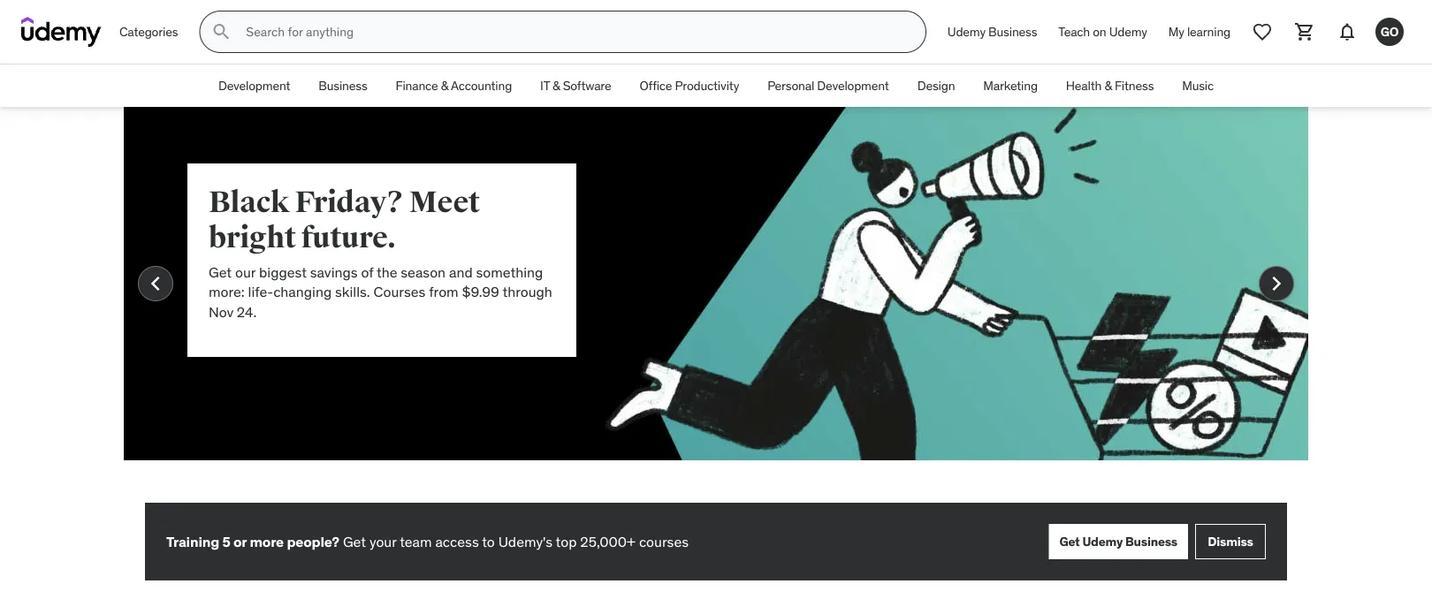 Task type: vqa. For each thing, say whether or not it's contained in the screenshot.
Development within the "Link"
yes



Task type: locate. For each thing, give the bounding box(es) containing it.
2 horizontal spatial &
[[1104, 78, 1112, 93]]

0 horizontal spatial &
[[441, 78, 448, 93]]

people?
[[287, 532, 339, 551]]

2 horizontal spatial get
[[1059, 534, 1080, 549]]

& inside it & software link
[[553, 78, 560, 93]]

music
[[1182, 78, 1214, 93]]

carousel element
[[124, 107, 1308, 503]]

& inside finance & accounting link
[[441, 78, 448, 93]]

development inside "link"
[[218, 78, 290, 93]]

24.
[[237, 303, 257, 321]]

your
[[369, 532, 397, 551]]

bright
[[209, 219, 296, 256]]

savings
[[310, 263, 358, 281]]

top
[[556, 532, 577, 551]]

0 horizontal spatial get
[[209, 263, 232, 281]]

2 development from the left
[[817, 78, 889, 93]]

& right it
[[553, 78, 560, 93]]

courses
[[639, 532, 689, 551]]

2 horizontal spatial business
[[1125, 534, 1177, 549]]

1 horizontal spatial development
[[817, 78, 889, 93]]

finance & accounting
[[396, 78, 512, 93]]

& inside health & fitness link
[[1104, 78, 1112, 93]]

it & software link
[[526, 65, 625, 107]]

shopping cart with 0 items image
[[1294, 21, 1315, 42]]

0 horizontal spatial development
[[218, 78, 290, 93]]

udemy business
[[948, 24, 1037, 40]]

3 & from the left
[[1104, 78, 1112, 93]]

black
[[209, 184, 289, 221]]

business
[[988, 24, 1037, 40], [319, 78, 367, 93], [1125, 534, 1177, 549]]

1 & from the left
[[441, 78, 448, 93]]

25,000+
[[580, 532, 636, 551]]

1 horizontal spatial business
[[988, 24, 1037, 40]]

development down submit search image
[[218, 78, 290, 93]]

it
[[540, 78, 550, 93]]

go
[[1381, 24, 1399, 39]]

changing
[[273, 283, 332, 301]]

& right finance
[[441, 78, 448, 93]]

udemy business link
[[937, 11, 1048, 53]]

the
[[377, 263, 397, 281]]

more:
[[209, 283, 245, 301]]

2 & from the left
[[553, 78, 560, 93]]

1 development from the left
[[218, 78, 290, 93]]

1 horizontal spatial get
[[343, 532, 366, 551]]

& right health
[[1104, 78, 1112, 93]]

from
[[429, 283, 459, 301]]

team
[[400, 532, 432, 551]]

health & fitness link
[[1052, 65, 1168, 107]]

2 vertical spatial business
[[1125, 534, 1177, 549]]

categories button
[[109, 11, 189, 53]]

business up 'marketing'
[[988, 24, 1037, 40]]

learning
[[1187, 24, 1231, 40]]

1 horizontal spatial &
[[553, 78, 560, 93]]

finance & accounting link
[[381, 65, 526, 107]]

personal
[[767, 78, 814, 93]]

development right personal
[[817, 78, 889, 93]]

development
[[218, 78, 290, 93], [817, 78, 889, 93]]

dismiss
[[1208, 534, 1253, 549]]

udemy
[[948, 24, 986, 40], [1109, 24, 1147, 40], [1082, 534, 1123, 549]]

0 vertical spatial business
[[988, 24, 1037, 40]]

business left dismiss
[[1125, 534, 1177, 549]]

to
[[482, 532, 495, 551]]

design
[[917, 78, 955, 93]]

& for software
[[553, 78, 560, 93]]

0 horizontal spatial business
[[319, 78, 367, 93]]

biggest
[[259, 263, 307, 281]]

get
[[209, 263, 232, 281], [343, 532, 366, 551], [1059, 534, 1080, 549]]

&
[[441, 78, 448, 93], [553, 78, 560, 93], [1104, 78, 1112, 93]]

my learning link
[[1158, 11, 1241, 53]]

business left finance
[[319, 78, 367, 93]]

get inside black friday? meet bright future. get our biggest savings of the season and something more: life-changing skills. courses from $9.99 through nov 24.
[[209, 263, 232, 281]]

udemy's
[[498, 532, 553, 551]]

accounting
[[451, 78, 512, 93]]

more
[[250, 532, 284, 551]]

health & fitness
[[1066, 78, 1154, 93]]

marketing
[[983, 78, 1038, 93]]

life-
[[248, 283, 273, 301]]

personal development link
[[753, 65, 903, 107]]

my
[[1168, 24, 1184, 40]]

finance
[[396, 78, 438, 93]]

Search for anything text field
[[243, 17, 904, 47]]



Task type: describe. For each thing, give the bounding box(es) containing it.
1 vertical spatial business
[[319, 78, 367, 93]]

software
[[563, 78, 611, 93]]

or
[[233, 532, 247, 551]]

it & software
[[540, 78, 611, 93]]

marketing link
[[969, 65, 1052, 107]]

get for training 5 or more people?
[[343, 532, 366, 551]]

training 5 or more people? get your team access to udemy's top 25,000+ courses
[[166, 532, 689, 551]]

& for accounting
[[441, 78, 448, 93]]

music link
[[1168, 65, 1228, 107]]

$9.99
[[462, 283, 499, 301]]

on
[[1093, 24, 1106, 40]]

dismiss button
[[1195, 524, 1266, 560]]

access
[[435, 532, 479, 551]]

next image
[[1262, 270, 1291, 298]]

design link
[[903, 65, 969, 107]]

business link
[[304, 65, 381, 107]]

& for fitness
[[1104, 78, 1112, 93]]

through
[[502, 283, 552, 301]]

black friday? meet bright future. get our biggest savings of the season and something more: life-changing skills. courses from $9.99 through nov 24.
[[209, 184, 552, 321]]

5
[[222, 532, 230, 551]]

nov
[[209, 303, 233, 321]]

go link
[[1368, 11, 1411, 53]]

udemy image
[[21, 17, 102, 47]]

notifications image
[[1337, 21, 1358, 42]]

get udemy business link
[[1049, 524, 1188, 560]]

fitness
[[1115, 78, 1154, 93]]

of
[[361, 263, 373, 281]]

my learning
[[1168, 24, 1231, 40]]

our
[[235, 263, 256, 281]]

skills.
[[335, 283, 370, 301]]

friday?
[[295, 184, 404, 221]]

health
[[1066, 78, 1102, 93]]

meet
[[409, 184, 480, 221]]

development link
[[204, 65, 304, 107]]

and
[[449, 263, 473, 281]]

teach on udemy
[[1058, 24, 1147, 40]]

productivity
[[675, 78, 739, 93]]

submit search image
[[211, 21, 232, 42]]

courses
[[374, 283, 425, 301]]

previous image
[[141, 270, 170, 298]]

something
[[476, 263, 543, 281]]

categories
[[119, 24, 178, 40]]

training
[[166, 532, 219, 551]]

office productivity link
[[625, 65, 753, 107]]

teach
[[1058, 24, 1090, 40]]

office productivity
[[640, 78, 739, 93]]

season
[[401, 263, 446, 281]]

personal development
[[767, 78, 889, 93]]

wishlist image
[[1252, 21, 1273, 42]]

office
[[640, 78, 672, 93]]

get udemy business
[[1059, 534, 1177, 549]]

get for black friday? meet bright future.
[[209, 263, 232, 281]]

future.
[[301, 219, 396, 256]]

teach on udemy link
[[1048, 11, 1158, 53]]



